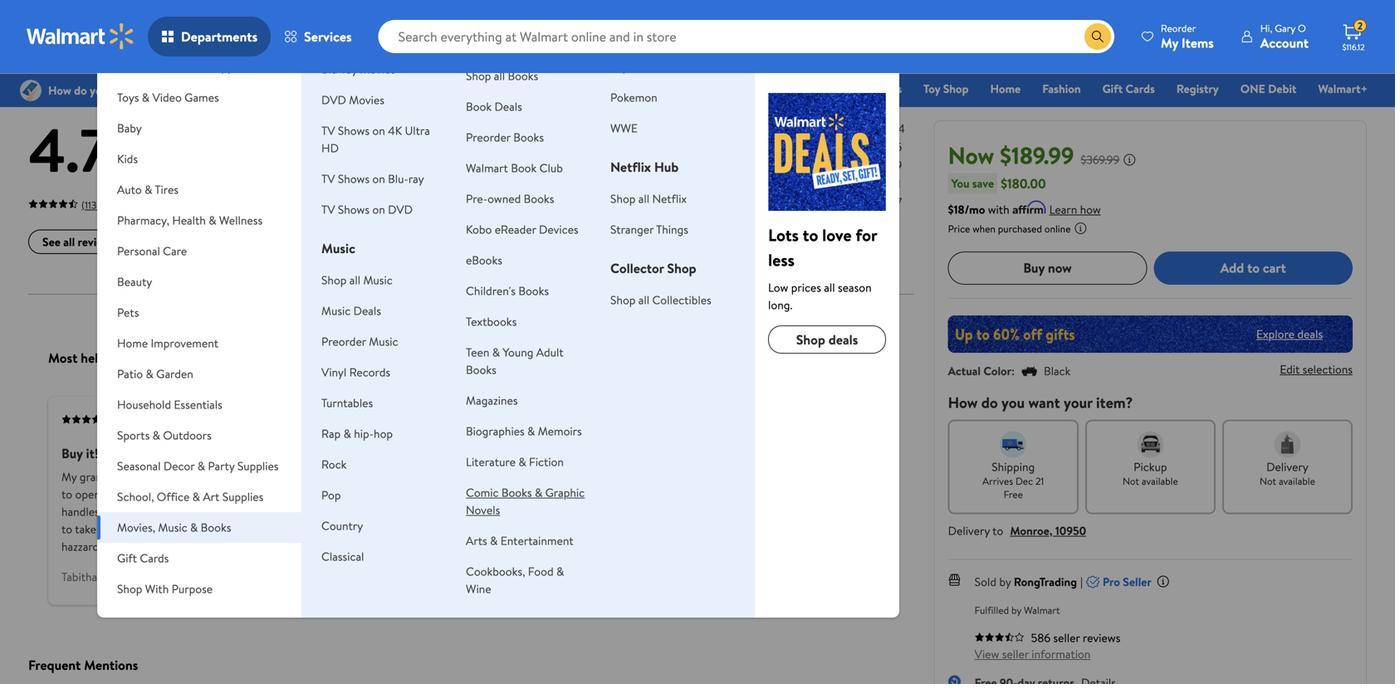 Task type: describe. For each thing, give the bounding box(es) containing it.
0 horizontal spatial 5
[[171, 108, 203, 191]]

monroe,
[[1010, 523, 1053, 539]]

books left grocery
[[508, 68, 538, 84]]

care
[[163, 243, 187, 259]]

1 vertical spatial in
[[296, 521, 305, 538]]

most for most helpful positive review
[[48, 349, 78, 367]]

kobo ereader devices link
[[466, 221, 579, 238]]

he
[[789, 469, 804, 485]]

and up awkward
[[277, 487, 295, 503]]

devices
[[539, 221, 579, 238]]

0 vertical spatial netflix
[[611, 158, 651, 176]]

seller for 586
[[1054, 630, 1080, 646]]

art
[[203, 489, 220, 505]]

edit selections
[[1280, 361, 1353, 378]]

affirm image
[[1013, 200, 1046, 214]]

the up lol
[[134, 521, 151, 538]]

pokemon
[[611, 89, 658, 105]]

it down awkward
[[308, 521, 315, 538]]

1 product group from the left
[[32, 0, 230, 33]]

progress bar for 55
[[529, 145, 883, 149]]

children's books link
[[466, 283, 549, 299]]

well
[[652, 445, 675, 463]]

preorder for book
[[466, 129, 511, 145]]

arrives
[[983, 474, 1013, 488]]

vinyl
[[321, 364, 347, 380]]

built
[[678, 445, 705, 463]]

to left 'be'
[[626, 521, 637, 538]]

shop for shop all books
[[466, 68, 491, 84]]

1 vertical spatial netflix
[[652, 191, 687, 207]]

2 shipping from the left
[[509, 10, 545, 24]]

comic books & graphic novels link
[[466, 485, 585, 518]]

up to sixty percent off deals. shop now. image
[[948, 315, 1353, 353]]

2 3+ day shipping from the left
[[478, 10, 545, 24]]

to left take
[[61, 521, 72, 538]]

on for 4k
[[372, 123, 385, 139]]

shop all music link
[[321, 272, 393, 288]]

music inside dropdown button
[[158, 520, 187, 536]]

shop inside toy shop link
[[943, 81, 969, 97]]

1 vertical spatial it!!!!
[[157, 469, 178, 485]]

cookbooks, food & wine link
[[466, 564, 564, 597]]

tv for tv shows on blu-ray
[[321, 171, 335, 187]]

progress bar inside the 21 button
[[529, 182, 883, 186]]

1 horizontal spatial so
[[689, 504, 700, 520]]

christmas shop
[[745, 81, 824, 97]]

place.
[[324, 504, 353, 520]]

0 vertical spatial in
[[265, 487, 274, 503]]

1 horizontal spatial walmart
[[1024, 603, 1060, 617]]

literature & fiction link
[[466, 454, 564, 470]]

the right open
[[103, 487, 120, 503]]

reviews for see all reviews
[[78, 234, 115, 250]]

you
[[952, 175, 970, 191]]

arts & entertainment link
[[466, 533, 574, 549]]

my up open
[[61, 469, 77, 485]]

2 horizontal spatial he
[[653, 504, 665, 520]]

movies, music & books image
[[768, 93, 886, 211]]

out inside fun truck but not well built my 2 year old absolutely loved this chevy truck! he drove every chance he had for a whole month! then the drive motor on the wheels went out and he was so disappointed.  i started researching and that seems to be a common problem with it so we decided to return.
[[612, 504, 629, 520]]

& inside cookbooks, food & wine
[[557, 564, 564, 580]]

$116.12
[[1343, 42, 1365, 53]]

to left open
[[61, 487, 72, 503]]

shop up collectibles
[[667, 259, 697, 277]]

stars for 4 stars
[[486, 139, 510, 155]]

& inside movies, music & books dropdown button
[[190, 520, 198, 536]]

cards for gift cards dropdown button
[[140, 550, 169, 566]]

collectibles
[[652, 292, 712, 308]]

buy for buy now
[[1024, 259, 1045, 277]]

sports
[[117, 427, 150, 444]]

3.4249 stars out of 5, based on 586 seller reviews element
[[975, 632, 1025, 642]]

country link
[[321, 518, 363, 534]]

want
[[1029, 392, 1060, 413]]

preorder music
[[321, 334, 398, 350]]

that inside the buy it!!!! my grandson loves it!!!! the only thing wrong with it is the handles to open the door. my grandson can't get in and out of it. they handles are hard to see and they are insane awkward place. we had to take one of the windows off so he could get in it duke's of hazzard style! lol other than that it runs great and look!!!!!
[[205, 539, 225, 555]]

hop
[[374, 426, 393, 442]]

0 horizontal spatial dvd
[[321, 92, 346, 108]]

1 vertical spatial a
[[640, 487, 645, 503]]

reorder my items
[[1161, 21, 1214, 52]]

jacinda
[[548, 569, 585, 585]]

and up return.
[[548, 521, 566, 538]]

dec
[[1016, 474, 1033, 488]]

return.
[[548, 539, 582, 555]]

we
[[803, 521, 817, 538]]

out inside 4.7 out of 5
[[113, 151, 143, 179]]

of left it.
[[317, 487, 328, 503]]

1 vertical spatial grandson
[[169, 487, 216, 503]]

tv for tv shows on 4k ultra hd
[[321, 123, 335, 139]]

stars for 3 stars
[[485, 157, 509, 173]]

rock
[[321, 456, 347, 473]]

one debit
[[1241, 81, 1297, 97]]

it left runs
[[228, 539, 235, 555]]

& inside toys & video games dropdown button
[[142, 89, 150, 105]]

drive
[[766, 487, 791, 503]]

home for home
[[991, 81, 1021, 97]]

fun
[[548, 445, 569, 463]]

shop deals
[[796, 331, 858, 349]]

grocery & essentials
[[542, 81, 645, 97]]

books down club
[[524, 191, 554, 207]]

& inside school, office & art supplies dropdown button
[[192, 489, 200, 505]]

but
[[606, 445, 626, 463]]

deals inside deals link
[[493, 81, 520, 97]]

with inside fun truck but not well built my 2 year old absolutely loved this chevy truck! he drove every chance he had for a whole month! then the drive motor on the wheels went out and he was so disappointed.  i started researching and that seems to be a common problem with it so we decided to return.
[[755, 521, 776, 538]]

went
[[585, 504, 609, 520]]

disappointed.
[[703, 504, 770, 520]]

preorder music link
[[321, 334, 398, 350]]

wrong
[[254, 469, 285, 485]]

2 horizontal spatial so
[[789, 521, 800, 538]]

less
[[768, 248, 795, 272]]

departments
[[181, 27, 258, 46]]

records
[[349, 364, 390, 380]]

owned
[[488, 191, 521, 207]]

other
[[149, 539, 177, 555]]

0 vertical spatial get
[[245, 487, 262, 503]]

1 horizontal spatial blu-
[[388, 171, 409, 187]]

by for sold
[[1000, 574, 1011, 590]]

0 horizontal spatial it!!!!
[[86, 445, 110, 463]]

books right the children's
[[519, 283, 549, 299]]

shows for tv shows on 4k ultra hd
[[338, 123, 370, 139]]

& inside the pharmacy, health & wellness dropdown button
[[209, 212, 216, 228]]

how do you want your item?
[[948, 392, 1133, 413]]

can't
[[218, 487, 242, 503]]

available for delivery
[[1279, 474, 1316, 488]]

helpful for positive
[[81, 349, 121, 367]]

the right then
[[747, 487, 763, 503]]

home for home improvement
[[117, 335, 148, 351]]

home improvement
[[117, 335, 218, 351]]

biographies & memoirs link
[[466, 423, 582, 439]]

to inside button
[[1248, 259, 1260, 277]]

fulfilled
[[975, 603, 1009, 617]]

shop all netflix
[[611, 191, 687, 207]]

intent image for pickup image
[[1137, 431, 1164, 458]]

of down we
[[352, 521, 362, 538]]

ebooks link
[[466, 252, 503, 268]]

loved
[[671, 469, 698, 485]]

& inside grocery & essentials link
[[585, 81, 593, 97]]

whole
[[648, 487, 678, 503]]

1 vertical spatial book
[[511, 160, 537, 176]]

fashion link
[[1035, 80, 1089, 98]]

and right great on the left of page
[[292, 539, 310, 555]]

0 vertical spatial 2
[[1358, 19, 1363, 33]]

1 day from the left
[[270, 10, 285, 24]]

0 vertical spatial handles
[[352, 469, 390, 485]]

(1136 reviews)
[[81, 198, 140, 212]]

music down shop all music link
[[321, 303, 351, 319]]

delivery for to
[[948, 523, 990, 539]]

gift cards for gift cards "link"
[[1103, 81, 1155, 97]]

tv shows on dvd link
[[321, 201, 413, 218]]

pro
[[1103, 574, 1120, 590]]

my inside fun truck but not well built my 2 year old absolutely loved this chevy truck! he drove every chance he had for a whole month! then the drive motor on the wheels went out and he was so disappointed.  i started researching and that seems to be a common problem with it so we decided to return.
[[548, 469, 563, 485]]

classical link
[[321, 549, 364, 565]]

all for book
[[494, 68, 505, 84]]

& inside seasonal decor & party supplies dropdown button
[[197, 458, 205, 474]]

& inside comic books & graphic novels
[[535, 485, 543, 501]]

0 vertical spatial with
[[988, 201, 1010, 217]]

with inside the buy it!!!! my grandson loves it!!!! the only thing wrong with it is the handles to open the door. my grandson can't get in and out of it. they handles are hard to see and they are insane awkward place. we had to take one of the windows off so he could get in it duke's of hazzard style! lol other than that it runs great and look!!!!!
[[288, 469, 310, 485]]

gift for gift cards dropdown button
[[117, 550, 137, 566]]

shows for tv shows on blu-ray
[[338, 171, 370, 187]]

gift for gift cards "link"
[[1103, 81, 1123, 97]]

out inside the buy it!!!! my grandson loves it!!!! the only thing wrong with it is the handles to open the door. my grandson can't get in and out of it. they handles are hard to see and they are insane awkward place. we had to take one of the windows off so he could get in it duke's of hazzard style! lol other than that it runs great and look!!!!!
[[297, 487, 314, 503]]

not for delivery
[[1260, 474, 1277, 488]]

of inside 4.7 out of 5
[[147, 151, 166, 179]]

services
[[304, 27, 352, 46]]

hi, gary o account
[[1261, 21, 1309, 52]]

for inside the lots to love for less low prices all season long.
[[856, 223, 877, 247]]

fulfilled by walmart
[[975, 603, 1060, 617]]

chance
[[548, 487, 583, 503]]

0 vertical spatial reviews
[[118, 61, 183, 89]]

intent image for delivery image
[[1275, 431, 1301, 458]]

music up shop all music link
[[321, 239, 355, 257]]

drove
[[806, 469, 835, 485]]

positive
[[125, 349, 170, 367]]

truck
[[572, 445, 603, 463]]

walmart book club
[[466, 160, 563, 176]]

music up music deals
[[363, 272, 393, 288]]

delivery for not
[[1267, 459, 1309, 475]]

teen & young adult books link
[[466, 344, 564, 378]]

the down "every"
[[844, 487, 860, 503]]

novels
[[466, 502, 500, 518]]

4 stars
[[476, 139, 510, 155]]

tv shows on blu-ray link
[[321, 171, 424, 187]]

blu-ray movies link
[[321, 61, 396, 77]]

add to cart
[[1221, 259, 1286, 277]]

0 vertical spatial book
[[466, 98, 492, 115]]

to left see
[[146, 504, 157, 520]]

5 stars
[[476, 120, 509, 137]]

$189.99
[[1000, 139, 1074, 172]]

& inside sports & outdoors dropdown button
[[153, 427, 160, 444]]

cart
[[1263, 259, 1286, 277]]

supplies for school, office & art supplies
[[222, 489, 264, 505]]

progress bar for 39
[[529, 164, 883, 167]]

walmart image
[[27, 23, 135, 50]]

to left monroe,
[[993, 523, 1004, 539]]

tv shows on blu-ray
[[321, 171, 424, 187]]

item?
[[1096, 392, 1133, 413]]

review for most helpful positive review
[[173, 349, 211, 367]]

not for pickup
[[1123, 474, 1140, 488]]

country
[[321, 518, 363, 534]]

customer
[[28, 61, 113, 89]]

absolutely
[[618, 469, 668, 485]]

of right one
[[121, 521, 132, 538]]

magazines
[[466, 392, 518, 409]]

long.
[[768, 297, 793, 313]]

cookbooks,
[[466, 564, 525, 580]]

decided
[[820, 521, 860, 538]]



Task type: vqa. For each thing, say whether or not it's contained in the screenshot.
Hi, John S Account
no



Task type: locate. For each thing, give the bounding box(es) containing it.
1 3+ day shipping from the left
[[256, 10, 323, 24]]

0 horizontal spatial netflix
[[611, 158, 651, 176]]

free
[[1004, 487, 1023, 502]]

lots to love for less low prices all season long.
[[768, 223, 877, 313]]

buy for buy it!!!! my grandson loves it!!!! the only thing wrong with it is the handles to open the door. my grandson can't get in and out of it. they handles are hard to see and they are insane awkward place. we had to take one of the windows off so he could get in it duke's of hazzard style! lol other than that it runs great and look!!!!!
[[61, 445, 83, 463]]

0 vertical spatial for
[[856, 223, 877, 247]]

& inside patio & garden dropdown button
[[146, 366, 154, 382]]

0 horizontal spatial had
[[375, 504, 393, 520]]

available down intent image for delivery
[[1279, 474, 1316, 488]]

0 horizontal spatial he
[[231, 521, 244, 538]]

he up runs
[[231, 521, 244, 538]]

helpful
[[81, 349, 121, 367], [567, 349, 608, 367]]

1 vertical spatial walmart
[[1024, 603, 1060, 617]]

furniture
[[154, 59, 200, 75]]

3+ day shipping up shop all books
[[478, 10, 545, 24]]

it left is
[[312, 469, 319, 485]]

0 horizontal spatial seller
[[1002, 646, 1029, 662]]

view seller information
[[975, 646, 1091, 662]]

delivery down intent image for delivery
[[1267, 459, 1309, 475]]

1 shows from the top
[[338, 123, 370, 139]]

shop for shop with purpose
[[117, 581, 142, 597]]

on left 4k
[[372, 123, 385, 139]]

0 vertical spatial movies
[[360, 61, 396, 77]]

0 horizontal spatial blu-
[[321, 61, 342, 77]]

shop all books
[[466, 68, 538, 84]]

Search search field
[[378, 20, 1115, 53]]

1 vertical spatial gift
[[117, 550, 137, 566]]

motor
[[794, 487, 825, 503]]

2 available from the left
[[1279, 474, 1316, 488]]

supplies inside school, office & art supplies dropdown button
[[222, 489, 264, 505]]

deals
[[829, 331, 858, 349]]

stars right 3 at the top left of the page
[[485, 157, 509, 173]]

0 vertical spatial walmart
[[466, 160, 508, 176]]

not inside pickup not available
[[1123, 474, 1140, 488]]

1 horizontal spatial are
[[225, 504, 241, 520]]

home up patio
[[117, 335, 148, 351]]

shop up stranger at the left top
[[611, 191, 636, 207]]

1 horizontal spatial dvd
[[388, 201, 413, 218]]

star
[[483, 194, 502, 210]]

0 vertical spatial he
[[586, 487, 599, 503]]

children's books
[[466, 283, 549, 299]]

shop inside christmas shop link
[[799, 81, 824, 97]]

shop down collector
[[611, 292, 636, 308]]

it!!!! up office
[[157, 469, 178, 485]]

1 helpful from the left
[[81, 349, 121, 367]]

21 inside shipping arrives dec 21 free
[[1036, 474, 1044, 488]]

1 vertical spatial get
[[277, 521, 294, 538]]

dvd down tv shows on blu-ray link
[[388, 201, 413, 218]]

2 helpful from the left
[[567, 349, 608, 367]]

not
[[629, 445, 649, 463]]

1 horizontal spatial available
[[1279, 474, 1316, 488]]

1 horizontal spatial that
[[568, 521, 589, 538]]

1 vertical spatial that
[[205, 539, 225, 555]]

0 horizontal spatial essentials
[[174, 397, 222, 413]]

1 not from the left
[[1123, 474, 1140, 488]]

1 horizontal spatial had
[[601, 487, 619, 503]]

delivery
[[1267, 459, 1309, 475], [948, 523, 990, 539]]

on up tv shows on dvd link on the left top of page
[[372, 171, 385, 187]]

0 vertical spatial gift cards
[[1103, 81, 1155, 97]]

3 shows from the top
[[338, 201, 370, 218]]

things
[[656, 221, 689, 238]]

video
[[152, 89, 182, 105]]

1 vertical spatial ray
[[409, 171, 424, 187]]

tv down tv shows on blu-ray link
[[321, 201, 335, 218]]

all inside the lots to love for less low prices all season long.
[[824, 280, 835, 296]]

it inside fun truck but not well built my 2 year old absolutely loved this chevy truck! he drove every chance he had for a whole month! then the drive motor on the wheels went out and he was so disappointed.  i started researching and that seems to be a common problem with it so we decided to return.
[[779, 521, 786, 538]]

1 horizontal spatial 5
[[476, 120, 483, 137]]

comic
[[466, 485, 499, 501]]

0 horizontal spatial reviews
[[78, 234, 115, 250]]

shop for shop all collectibles
[[611, 292, 636, 308]]

pop
[[321, 487, 341, 503]]

supplies right party at the left bottom of page
[[237, 458, 279, 474]]

grandson down the
[[169, 487, 216, 503]]

with left is
[[288, 469, 310, 485]]

4 progress bar from the top
[[529, 182, 883, 186]]

pro seller
[[1103, 574, 1152, 590]]

walmart book club link
[[466, 160, 563, 176]]

1 vertical spatial cards
[[140, 550, 169, 566]]

0 horizontal spatial delivery
[[948, 523, 990, 539]]

essentials down patio & garden dropdown button
[[174, 397, 222, 413]]

1 shipping from the left
[[287, 10, 323, 24]]

&
[[203, 59, 211, 75], [187, 61, 201, 89], [585, 81, 593, 97], [142, 89, 150, 105], [145, 181, 152, 198], [209, 212, 216, 228], [492, 344, 500, 360], [146, 366, 154, 382], [528, 423, 535, 439], [344, 426, 351, 442], [153, 427, 160, 444], [519, 454, 526, 470], [197, 458, 205, 474], [535, 485, 543, 501], [192, 489, 200, 505], [190, 520, 198, 536], [490, 533, 498, 549], [557, 564, 564, 580]]

1 horizontal spatial in
[[296, 521, 305, 538]]

1 horizontal spatial 3+
[[478, 10, 489, 24]]

2 up '$116.12'
[[1358, 19, 1363, 33]]

classical
[[321, 549, 364, 565]]

shop left deals
[[796, 331, 826, 349]]

and right see
[[179, 504, 198, 520]]

available down intent image for pickup at right bottom
[[1142, 474, 1179, 488]]

2 vertical spatial with
[[755, 521, 776, 538]]

so right was
[[689, 504, 700, 520]]

and up 'be'
[[632, 504, 650, 520]]

1 horizontal spatial out
[[297, 487, 314, 503]]

had right we
[[375, 504, 393, 520]]

buy up open
[[61, 445, 83, 463]]

the
[[180, 469, 198, 485]]

netflix up things
[[652, 191, 687, 207]]

0 vertical spatial that
[[568, 521, 589, 538]]

for right love
[[856, 223, 877, 247]]

to inside the lots to love for less low prices all season long.
[[803, 223, 818, 247]]

3 stars
[[476, 157, 509, 173]]

write a review link
[[136, 230, 237, 254]]

pre-owned books link
[[466, 191, 554, 207]]

0 vertical spatial supplies
[[237, 458, 279, 474]]

buy
[[1024, 259, 1045, 277], [61, 445, 83, 463]]

available inside pickup not available
[[1142, 474, 1179, 488]]

1 horizontal spatial buy
[[1024, 259, 1045, 277]]

is
[[322, 469, 330, 485]]

ray
[[342, 61, 357, 77], [409, 171, 424, 187]]

write
[[150, 234, 178, 250]]

all down collector
[[639, 292, 650, 308]]

1 horizontal spatial he
[[586, 487, 599, 503]]

3+ up shop all books
[[478, 10, 489, 24]]

available inside delivery not available
[[1279, 474, 1316, 488]]

pickup
[[1134, 459, 1167, 475]]

year
[[575, 469, 596, 485]]

they
[[343, 487, 366, 503]]

2 left the year on the bottom left of the page
[[566, 469, 572, 485]]

literature & fiction
[[466, 454, 564, 470]]

for down absolutely
[[622, 487, 637, 503]]

review for most helpful negative review
[[664, 349, 701, 367]]

not down intent image for pickup at right bottom
[[1123, 474, 1140, 488]]

movies up dvd movies
[[360, 61, 396, 77]]

1 vertical spatial preorder
[[321, 334, 366, 350]]

shop inside "shop deals" link
[[796, 331, 826, 349]]

0 vertical spatial dvd
[[321, 92, 346, 108]]

progress bar for 47
[[529, 201, 883, 204]]

search icon image
[[1091, 30, 1105, 43]]

my up chance
[[548, 469, 563, 485]]

a down absolutely
[[640, 487, 645, 503]]

all for music
[[350, 272, 361, 288]]

2
[[1358, 19, 1363, 33], [566, 469, 572, 485]]

frequent
[[28, 656, 81, 674]]

cards inside gift cards "link"
[[1126, 81, 1155, 97]]

1 horizontal spatial 2
[[1358, 19, 1363, 33]]

it!!!!
[[86, 445, 110, 463], [157, 469, 178, 485]]

deals
[[493, 81, 520, 97], [495, 98, 522, 115], [354, 303, 381, 319]]

book left club
[[511, 160, 537, 176]]

blu- down the services
[[321, 61, 342, 77]]

shop for shop all netflix
[[611, 191, 636, 207]]

tv for tv shows on dvd
[[321, 201, 335, 218]]

2 horizontal spatial a
[[655, 521, 660, 538]]

outdoors
[[163, 427, 212, 444]]

0 vertical spatial tv
[[321, 123, 335, 139]]

product group
[[32, 0, 230, 33], [696, 0, 894, 33]]

2 vertical spatial reviews
[[1083, 630, 1121, 646]]

my inside the reorder my items
[[1161, 34, 1179, 52]]

had inside the buy it!!!! my grandson loves it!!!! the only thing wrong with it is the handles to open the door. my grandson can't get in and out of it. they handles are hard to see and they are insane awkward place. we had to take one of the windows off so he could get in it duke's of hazzard style! lol other than that it runs great and look!!!!!
[[375, 504, 393, 520]]

1 horizontal spatial grandson
[[169, 487, 216, 503]]

1 most from the left
[[48, 349, 78, 367]]

deals for music
[[354, 303, 381, 319]]

all for write
[[63, 234, 75, 250]]

toys & video games
[[117, 89, 219, 105]]

0 horizontal spatial not
[[1123, 474, 1140, 488]]

1 vertical spatial reviews
[[78, 234, 115, 250]]

sports & outdoors
[[117, 427, 212, 444]]

stars right 4
[[486, 139, 510, 155]]

1 vertical spatial tv
[[321, 171, 335, 187]]

on inside fun truck but not well built my 2 year old absolutely loved this chevy truck! he drove every chance he had for a whole month! then the drive motor on the wheels went out and he was so disappointed.  i started researching and that seems to be a common problem with it so we decided to return.
[[828, 487, 841, 503]]

2 are from the left
[[225, 504, 241, 520]]

items
[[1182, 34, 1214, 52]]

1 are from the left
[[102, 504, 118, 520]]

edit
[[1280, 361, 1300, 378]]

1 vertical spatial essentials
[[174, 397, 222, 413]]

1 horizontal spatial most
[[534, 349, 564, 367]]

2 not from the left
[[1260, 474, 1277, 488]]

shop for shop deals
[[796, 331, 826, 349]]

0 vertical spatial out
[[113, 151, 143, 179]]

1 horizontal spatial gift cards
[[1103, 81, 1155, 97]]

1 horizontal spatial delivery
[[1267, 459, 1309, 475]]

all
[[494, 68, 505, 84], [639, 191, 650, 207], [63, 234, 75, 250], [350, 272, 361, 288], [824, 280, 835, 296], [639, 292, 650, 308]]

1 vertical spatial movies
[[349, 92, 385, 108]]

0 horizontal spatial out
[[113, 151, 143, 179]]

intent image for shipping image
[[1000, 431, 1027, 458]]

he down whole
[[653, 504, 665, 520]]

patio & garden button
[[97, 359, 302, 390]]

buy inside the buy it!!!! my grandson loves it!!!! the only thing wrong with it is the handles to open the door. my grandson can't get in and out of it. they handles are hard to see and they are insane awkward place. we had to take one of the windows off so he could get in it duke's of hazzard style! lol other than that it runs great and look!!!!!
[[61, 445, 83, 463]]

for inside fun truck but not well built my 2 year old absolutely loved this chevy truck! he drove every chance he had for a whole month! then the drive motor on the wheels went out and he was so disappointed.  i started researching and that seems to be a common problem with it so we decided to return.
[[622, 487, 637, 503]]

available for pickup
[[1142, 474, 1179, 488]]

researching
[[817, 504, 876, 520]]

1 horizontal spatial seller
[[1054, 630, 1080, 646]]

learn more about strikethrough prices image
[[1123, 153, 1137, 166]]

books inside comic books & graphic novels
[[502, 485, 532, 501]]

0 horizontal spatial get
[[245, 487, 262, 503]]

tv inside "tv shows on 4k ultra hd"
[[321, 123, 335, 139]]

all up music deals
[[350, 272, 361, 288]]

delivery inside delivery not available
[[1267, 459, 1309, 475]]

0 vertical spatial 21
[[891, 175, 901, 192]]

0 vertical spatial home
[[991, 81, 1021, 97]]

1 vertical spatial home
[[117, 335, 148, 351]]

edit selections button
[[1280, 361, 1353, 378]]

he
[[586, 487, 599, 503], [653, 504, 665, 520], [231, 521, 244, 538]]

books down literature & fiction link
[[502, 485, 532, 501]]

tv shows on 4k ultra hd
[[321, 123, 430, 156]]

2 shows from the top
[[338, 171, 370, 187]]

2 vertical spatial a
[[655, 521, 660, 538]]

shows up tv shows on dvd link on the left top of page
[[338, 171, 370, 187]]

deals up preorder music
[[354, 303, 381, 319]]

0 vertical spatial blu-
[[321, 61, 342, 77]]

2 vertical spatial he
[[231, 521, 244, 538]]

on inside "tv shows on 4k ultra hd"
[[372, 123, 385, 139]]

so left we
[[789, 521, 800, 538]]

2 day from the left
[[492, 10, 506, 24]]

insane
[[244, 504, 275, 520]]

0 vertical spatial by
[[1000, 574, 1011, 590]]

(1136
[[81, 198, 102, 212]]

0 vertical spatial deals
[[493, 81, 520, 97]]

shipping arrives dec 21 free
[[983, 459, 1044, 502]]

& inside home, furniture & appliances dropdown button
[[203, 59, 211, 75]]

gift inside "link"
[[1103, 81, 1123, 97]]

household essentials button
[[97, 390, 302, 420]]

reviews for 586 seller reviews
[[1083, 630, 1121, 646]]

out up auto
[[113, 151, 143, 179]]

blu- up tv shows on dvd link on the left top of page
[[388, 171, 409, 187]]

0 horizontal spatial a
[[181, 234, 187, 250]]

had inside fun truck but not well built my 2 year old absolutely loved this chevy truck! he drove every chance he had for a whole month! then the drive motor on the wheels went out and he was so disappointed.  i started researching and that seems to be a common problem with it so we decided to return.
[[601, 487, 619, 503]]

entertainment
[[501, 533, 574, 549]]

pharmacy,
[[117, 212, 169, 228]]

1 available from the left
[[1142, 474, 1179, 488]]

deals for books
[[495, 98, 522, 115]]

0 vertical spatial preorder
[[466, 129, 511, 145]]

in down wrong on the left
[[265, 487, 274, 503]]

it!!!! up open
[[86, 445, 110, 463]]

1 progress bar from the top
[[529, 127, 883, 130]]

1 vertical spatial for
[[622, 487, 637, 503]]

0 vertical spatial essentials
[[596, 81, 645, 97]]

0 horizontal spatial handles
[[61, 504, 99, 520]]

most left patio
[[48, 349, 78, 367]]

so inside the buy it!!!! my grandson loves it!!!! the only thing wrong with it is the handles to open the door. my grandson can't get in and out of it. they handles are hard to see and they are insane awkward place. we had to take one of the windows off so he could get in it duke's of hazzard style! lol other than that it runs great and look!!!!!
[[217, 521, 228, 538]]

essentials down the "super"
[[596, 81, 645, 97]]

0 horizontal spatial for
[[622, 487, 637, 503]]

save
[[973, 175, 994, 191]]

books inside dropdown button
[[201, 520, 231, 536]]

cards up with
[[140, 550, 169, 566]]

so right the off
[[217, 521, 228, 538]]

0 horizontal spatial 21
[[891, 175, 901, 192]]

1 3+ from the left
[[256, 10, 268, 24]]

0 horizontal spatial shipping
[[287, 10, 323, 24]]

a inside write a review link
[[181, 234, 187, 250]]

gift down the movies,
[[117, 550, 137, 566]]

0 horizontal spatial most
[[48, 349, 78, 367]]

are down can't on the left of the page
[[225, 504, 241, 520]]

1 horizontal spatial with
[[755, 521, 776, 538]]

baby button
[[97, 113, 302, 144]]

walmart up 586
[[1024, 603, 1060, 617]]

stars for 5 stars
[[485, 120, 509, 137]]

preorder for music
[[321, 334, 366, 350]]

1 horizontal spatial shipping
[[509, 10, 545, 24]]

2 3+ from the left
[[478, 10, 489, 24]]

my up see
[[151, 487, 166, 503]]

deals up book deals link
[[493, 81, 520, 97]]

on for blu-
[[372, 171, 385, 187]]

walmart+ link
[[1311, 80, 1376, 98]]

low
[[768, 280, 789, 296]]

shop inside shop with purpose dropdown button
[[117, 581, 142, 597]]

supplies for seasonal decor & party supplies
[[237, 458, 279, 474]]

supplies inside seasonal decor & party supplies dropdown button
[[237, 458, 279, 474]]

wheels
[[548, 504, 582, 520]]

that down wheels at the left
[[568, 521, 589, 538]]

dvd down blu-ray movies
[[321, 92, 346, 108]]

dvd movies
[[321, 92, 385, 108]]

1 vertical spatial shows
[[338, 171, 370, 187]]

shows inside "tv shows on 4k ultra hd"
[[338, 123, 370, 139]]

he up went
[[586, 487, 599, 503]]

essentials inside household essentials dropdown button
[[174, 397, 222, 413]]

home improvement button
[[97, 328, 302, 359]]

toy shop link
[[916, 80, 976, 98]]

all right see
[[63, 234, 75, 250]]

& inside teen & young adult books
[[492, 344, 500, 360]]

Walmart Site-Wide search field
[[378, 20, 1115, 53]]

grandson up open
[[80, 469, 126, 485]]

pickup not available
[[1123, 459, 1179, 488]]

actual
[[948, 363, 981, 379]]

hub
[[654, 158, 679, 176]]

most helpful positive review
[[48, 349, 211, 367]]

not inside delivery not available
[[1260, 474, 1277, 488]]

reorder
[[1161, 21, 1196, 35]]

grocery & essentials link
[[535, 80, 653, 98]]

auto
[[117, 181, 142, 198]]

4.7
[[28, 108, 110, 191]]

door.
[[123, 487, 148, 503]]

shop for shop all music
[[321, 272, 347, 288]]

1 horizontal spatial it!!!!
[[157, 469, 178, 485]]

with
[[145, 581, 169, 597]]

that inside fun truck but not well built my 2 year old absolutely loved this chevy truck! he drove every chance he had for a whole month! then the drive motor on the wheels went out and he was so disappointed.  i started researching and that seems to be a common problem with it so we decided to return.
[[568, 521, 589, 538]]

product group up home,
[[32, 0, 230, 33]]

ray down ultra
[[409, 171, 424, 187]]

0 horizontal spatial buy
[[61, 445, 83, 463]]

preorder books
[[466, 129, 544, 145]]

5 progress bar from the top
[[529, 201, 883, 204]]

essentials inside grocery & essentials link
[[596, 81, 645, 97]]

39
[[890, 157, 902, 173]]

1 horizontal spatial netflix
[[652, 191, 687, 207]]

book deals
[[466, 98, 522, 115]]

1 vertical spatial he
[[653, 504, 665, 520]]

2 inside fun truck but not well built my 2 year old absolutely loved this chevy truck! he drove every chance he had for a whole month! then the drive motor on the wheels went out and he was so disappointed.  i started researching and that seems to be a common problem with it so we decided to return.
[[566, 469, 572, 485]]

21 down 39
[[891, 175, 901, 192]]

2 most from the left
[[534, 349, 564, 367]]

buy inside buy now button
[[1024, 259, 1045, 277]]

tv shows on dvd
[[321, 201, 413, 218]]

music up records at the left of the page
[[369, 334, 398, 350]]

the right is
[[332, 469, 349, 485]]

home left fashion
[[991, 81, 1021, 97]]

with up price when purchased online
[[988, 201, 1010, 217]]

shop up music deals
[[321, 272, 347, 288]]

1 horizontal spatial essentials
[[596, 81, 645, 97]]

handles up they
[[352, 469, 390, 485]]

and
[[277, 487, 295, 503], [179, 504, 198, 520], [632, 504, 650, 520], [548, 521, 566, 538], [292, 539, 310, 555]]

gift cards inside dropdown button
[[117, 550, 169, 566]]

1 vertical spatial with
[[288, 469, 310, 485]]

0 horizontal spatial with
[[288, 469, 310, 485]]

music up other
[[158, 520, 187, 536]]

1 horizontal spatial cards
[[1126, 81, 1155, 97]]

legal information image
[[1074, 222, 1088, 235]]

home inside dropdown button
[[117, 335, 148, 351]]

2 tv from the top
[[321, 171, 335, 187]]

shop right christmas
[[799, 81, 824, 97]]

price when purchased online
[[948, 222, 1071, 236]]

2 vertical spatial deals
[[354, 303, 381, 319]]

netflix left hub
[[611, 158, 651, 176]]

gift cards for gift cards dropdown button
[[117, 550, 169, 566]]

mentions
[[84, 656, 138, 674]]

cards for gift cards "link"
[[1126, 81, 1155, 97]]

2 horizontal spatial out
[[612, 504, 629, 520]]

& inside auto & tires dropdown button
[[145, 181, 152, 198]]

most for most helpful negative review
[[534, 349, 564, 367]]

see all reviews
[[42, 234, 115, 250]]

helpful for negative
[[567, 349, 608, 367]]

1 tv from the top
[[321, 123, 335, 139]]

1 vertical spatial stars
[[486, 139, 510, 155]]

books inside teen & young adult books
[[466, 362, 497, 378]]

get up insane
[[245, 487, 262, 503]]

wellness
[[219, 212, 263, 228]]

$18/mo
[[948, 201, 985, 217]]

1 vertical spatial gift cards
[[117, 550, 169, 566]]

2 progress bar from the top
[[529, 145, 883, 149]]

3 tv from the top
[[321, 201, 335, 218]]

1 vertical spatial handles
[[61, 504, 99, 520]]

0 horizontal spatial ray
[[342, 61, 357, 77]]

586 seller reviews
[[1031, 630, 1121, 646]]

shows up hd
[[338, 123, 370, 139]]

progress bar
[[529, 127, 883, 130], [529, 145, 883, 149], [529, 164, 883, 167], [529, 182, 883, 186], [529, 201, 883, 204]]

delivery up sold in the bottom of the page
[[948, 523, 990, 539]]

0 horizontal spatial so
[[217, 521, 228, 538]]

gift cards down the movies,
[[117, 550, 169, 566]]

shows for tv shows on dvd
[[338, 201, 370, 218]]

he inside the buy it!!!! my grandson loves it!!!! the only thing wrong with it is the handles to open the door. my grandson can't get in and out of it. they handles are hard to see and they are insane awkward place. we had to take one of the windows off so he could get in it duke's of hazzard style! lol other than that it runs great and look!!!!!
[[231, 521, 244, 538]]

of up auto & tires in the top left of the page
[[147, 151, 166, 179]]

by for fulfilled
[[1012, 603, 1022, 617]]

0 horizontal spatial available
[[1142, 474, 1179, 488]]

all for stranger
[[639, 191, 650, 207]]

walmart down 4 stars
[[466, 160, 508, 176]]

gift inside dropdown button
[[117, 550, 137, 566]]

turntables link
[[321, 395, 373, 411]]

0 vertical spatial grandson
[[80, 469, 126, 485]]

cards left registry
[[1126, 81, 1155, 97]]

off
[[199, 521, 214, 538]]

purpose
[[172, 581, 213, 597]]

progress bar for 974
[[529, 127, 883, 130]]

it down started
[[779, 521, 786, 538]]

magazines link
[[466, 392, 518, 409]]

supplies down thing
[[222, 489, 264, 505]]

by right sold in the bottom of the page
[[1000, 574, 1011, 590]]

to down researching
[[862, 521, 873, 538]]

1 vertical spatial supplies
[[222, 489, 264, 505]]

movies, music & books button
[[97, 513, 302, 543]]

0 horizontal spatial book
[[466, 98, 492, 115]]

gift cards inside "link"
[[1103, 81, 1155, 97]]

a right write
[[181, 234, 187, 250]]

open
[[75, 487, 100, 503]]

on for dvd
[[372, 201, 385, 218]]

1 vertical spatial buy
[[61, 445, 83, 463]]

0 horizontal spatial home
[[117, 335, 148, 351]]

rock link
[[321, 456, 347, 473]]

handles up take
[[61, 504, 99, 520]]

it.
[[331, 487, 340, 503]]

cards inside gift cards dropdown button
[[140, 550, 169, 566]]

2 product group from the left
[[696, 0, 894, 33]]

all up book deals link
[[494, 68, 505, 84]]

3 progress bar from the top
[[529, 164, 883, 167]]

2 vertical spatial stars
[[485, 157, 509, 173]]

seller for view
[[1002, 646, 1029, 662]]

to left cart
[[1248, 259, 1260, 277]]

fiction
[[529, 454, 564, 470]]

books up the walmart book club
[[514, 129, 544, 145]]



